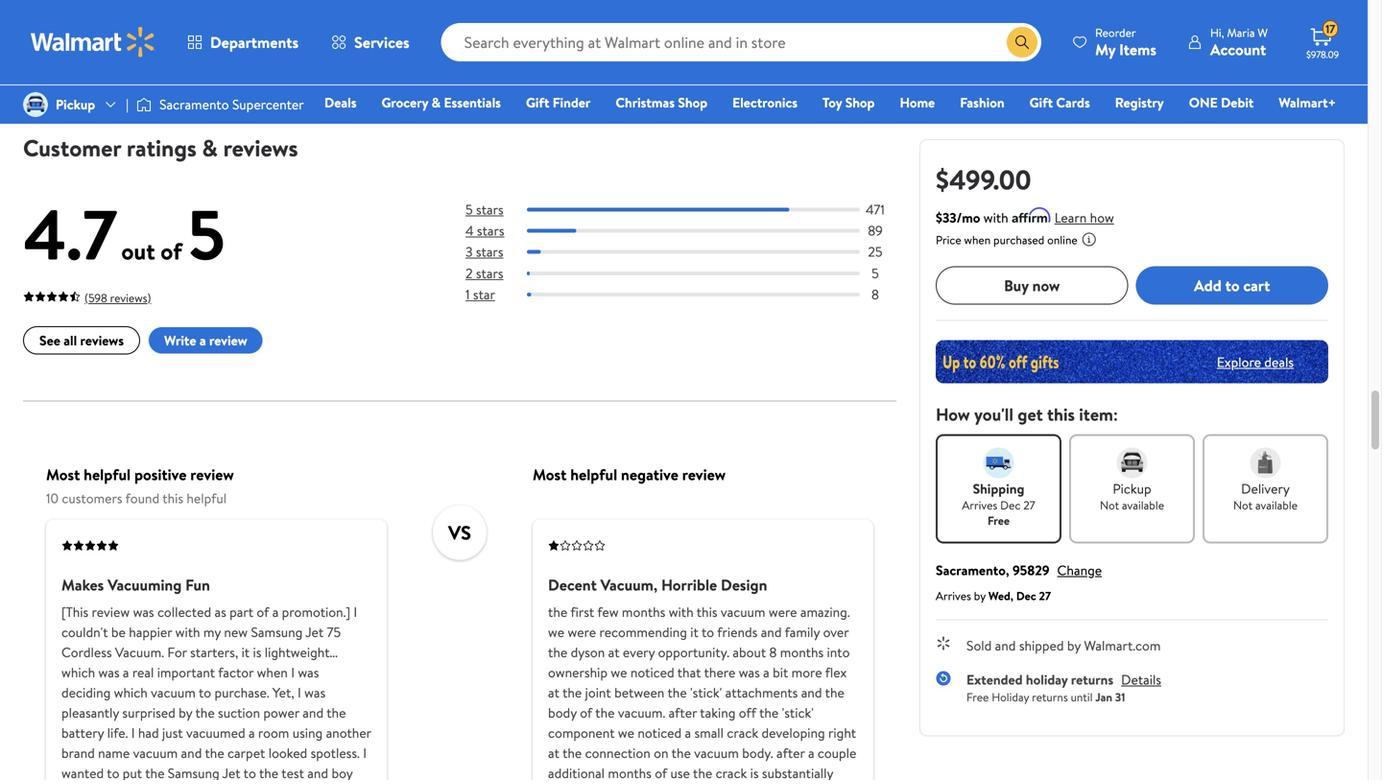 Task type: vqa. For each thing, say whether or not it's contained in the screenshot.
Ste
no



Task type: describe. For each thing, give the bounding box(es) containing it.
the right off
[[760, 704, 779, 723]]

one debit
[[1190, 93, 1255, 112]]

to down carpet
[[244, 765, 256, 781]]

a right the write
[[200, 331, 206, 350]]

starters,
[[190, 644, 238, 662]]

write a review link
[[148, 327, 264, 355]]

and down more at the bottom
[[802, 684, 823, 703]]

0 horizontal spatial 5
[[188, 186, 225, 282]]

$978.09
[[1307, 48, 1340, 61]]

i down "another"
[[363, 745, 367, 763]]

pickup up customer
[[56, 95, 95, 114]]

design
[[721, 575, 768, 596]]

stars for 3 stars
[[476, 243, 504, 261]]

maria
[[1228, 24, 1256, 41]]

stars for 2 stars
[[476, 264, 504, 283]]

3
[[466, 243, 473, 261]]

a left bit
[[764, 664, 770, 683]]

product group containing 555
[[682, 0, 874, 99]]

home
[[900, 93, 936, 112]]

0 vertical spatial samsung
[[251, 624, 303, 642]]

deals
[[1265, 353, 1295, 371]]

just
[[162, 724, 183, 743]]

the up vacuumed
[[195, 704, 215, 723]]

off
[[739, 704, 757, 723]]

progress bar for 25
[[527, 250, 861, 254]]

$33/mo with
[[936, 208, 1009, 227]]

a up carpet
[[249, 724, 255, 743]]

available for pickup
[[1123, 497, 1165, 514]]

day up finder
[[582, 72, 599, 88]]

the down ownership
[[563, 684, 582, 703]]

shipping up deals
[[285, 51, 326, 67]]

collected
[[157, 603, 211, 622]]

item:
[[1080, 403, 1119, 427]]

was up happier
[[133, 603, 154, 622]]

 image for sacramento supercenter
[[136, 95, 152, 114]]

day up supercenter on the left
[[265, 51, 282, 67]]

the right 'put'
[[145, 765, 165, 781]]

3+ up christmas shop
[[686, 72, 699, 88]]

lightweight...
[[265, 644, 338, 662]]

pleasantly
[[61, 704, 119, 723]]

0 vertical spatial at
[[609, 644, 620, 662]]

write a review
[[164, 331, 248, 350]]

learn how button
[[1055, 208, 1115, 228]]

shipping
[[973, 480, 1025, 498]]

the up "another"
[[327, 704, 346, 723]]

i right 'yet,'
[[298, 684, 301, 703]]

and down just
[[181, 745, 202, 763]]

delivery for 76
[[75, 72, 117, 88]]

10
[[46, 490, 59, 508]]

of down on
[[655, 765, 668, 781]]

arrives inside sacramento, 95829 change arrives by wed, dec 27
[[936, 588, 972, 605]]

review right the write
[[209, 331, 248, 350]]

amazing.
[[801, 603, 851, 622]]

was down cordless
[[98, 664, 120, 683]]

the right use
[[693, 765, 713, 781]]

spotless.
[[311, 745, 360, 763]]

pickup inside pickup not available
[[1113, 480, 1152, 498]]

vacuum down small
[[695, 745, 739, 763]]

sacramento, 95829 change arrives by wed, dec 27
[[936, 561, 1103, 605]]

services button
[[315, 19, 426, 65]]

arrives inside shipping arrives dec 27 free
[[963, 497, 998, 514]]

brand
[[61, 745, 95, 763]]

3+ up finder
[[566, 72, 579, 88]]

ratings
[[127, 132, 197, 164]]

gift finder link
[[518, 92, 600, 113]]

1 vertical spatial noticed
[[638, 724, 682, 743]]

471
[[866, 200, 885, 219]]

customer ratings & reviews
[[23, 132, 298, 164]]

gift for gift finder
[[526, 93, 550, 112]]

was right 'yet,'
[[305, 684, 326, 703]]

progress bar for 471
[[527, 208, 861, 212]]

 image for pickup
[[23, 92, 48, 117]]

product group containing 76
[[27, 0, 218, 99]]

5 stars
[[466, 200, 504, 219]]

the down vacuumed
[[205, 745, 224, 763]]

sacramento supercenter
[[159, 95, 304, 114]]

change
[[1058, 561, 1103, 580]]

makes
[[61, 575, 104, 596]]

it inside makes vacuuming fun [this review was collected as part of a promotion.] i couldn't be happier with my new samsung jet 75 cordless vacuum.  for starters, it is lightweight... which was a real important factor when i was deciding which vacuum to purchase.  yet, i was pleasantly surprised by the suction power and the battery life.  i had just vacuumed a room using another brand name vacuum and the carpet looked spotless.  i wanted to put the samsung jet to the test
[[242, 644, 250, 662]]

found
[[126, 490, 160, 508]]

using
[[293, 724, 323, 743]]

2 horizontal spatial by
[[1068, 637, 1081, 655]]

buy
[[1005, 275, 1029, 296]]

$499.00
[[936, 161, 1032, 198]]

a left real
[[123, 664, 129, 683]]

and right sold
[[996, 637, 1017, 655]]

sold
[[967, 637, 992, 655]]

christmas
[[616, 93, 675, 112]]

wanted
[[61, 765, 104, 781]]

Search search field
[[441, 23, 1042, 61]]

my
[[1096, 39, 1116, 60]]

hi,
[[1211, 24, 1225, 41]]

the left first
[[548, 603, 568, 622]]

pickup not available
[[1101, 480, 1165, 514]]

items
[[1120, 39, 1157, 60]]

vacuum up friends
[[721, 603, 766, 622]]

how you'll get this item:
[[936, 403, 1119, 427]]

be
[[111, 624, 126, 642]]

to inside button
[[1226, 275, 1240, 296]]

developing
[[762, 724, 826, 743]]

few
[[598, 603, 619, 622]]

dec inside shipping arrives dec 27 free
[[1001, 497, 1021, 514]]

intent image for pickup image
[[1117, 448, 1148, 479]]

product group containing 423
[[464, 0, 655, 99]]

deals
[[325, 93, 357, 112]]

i right life.
[[131, 724, 135, 743]]

shipping up the electronics link
[[722, 72, 763, 88]]

explore deals
[[1218, 353, 1295, 371]]

was down lightweight...
[[298, 664, 319, 683]]

progress bar for 5
[[527, 272, 861, 275]]

with inside makes vacuuming fun [this review was collected as part of a promotion.] i couldn't be happier with my new samsung jet 75 cordless vacuum.  for starters, it is lightweight... which was a real important factor when i was deciding which vacuum to purchase.  yet, i was pleasantly surprised by the suction power and the battery life.  i had just vacuumed a room using another brand name vacuum and the carpet looked spotless.  i wanted to put the samsung jet to the test
[[175, 624, 200, 642]]

the down that
[[668, 684, 687, 703]]

this inside decent vacuum, horrible design the first few months with this vacuum were amazing. we were recommending it to friends and family over the dyson at every opportunity.  about 8 months into ownership we noticed that there was a bit more flex at the joint between the 'stick' attachments and the body of the vacuum.  after taking off the 'stick' component we noticed a small crack developing right at the connection on the vacuum body.  after a couple additional months of use the crack is subst
[[697, 603, 718, 622]]

review inside makes vacuuming fun [this review was collected as part of a promotion.] i couldn't be happier with my new samsung jet 75 cordless vacuum.  for starters, it is lightweight... which was a real important factor when i was deciding which vacuum to purchase.  yet, i was pleasantly surprised by the suction power and the battery life.  i had just vacuumed a room using another brand name vacuum and the carpet looked spotless.  i wanted to put the samsung jet to the test
[[92, 603, 130, 622]]

0 horizontal spatial returns
[[1033, 690, 1069, 706]]

$33/mo
[[936, 208, 981, 227]]

gift finder
[[526, 93, 591, 112]]

life.
[[107, 724, 128, 743]]

vacuum.
[[115, 644, 164, 662]]

to down name
[[107, 765, 120, 781]]

fashion link
[[952, 92, 1014, 113]]

1 horizontal spatial 8
[[872, 285, 880, 304]]

is inside decent vacuum, horrible design the first few months with this vacuum were amazing. we were recommending it to friends and family over the dyson at every opportunity.  about 8 months into ownership we noticed that there was a bit more flex at the joint between the 'stick' attachments and the body of the vacuum.  after taking off the 'stick' component we noticed a small crack developing right at the connection on the vacuum body.  after a couple additional months of use the crack is subst
[[751, 765, 759, 781]]

name
[[98, 745, 130, 763]]

departments
[[210, 32, 299, 53]]

shipping arrives dec 27 free
[[963, 480, 1036, 529]]

supercenter
[[232, 95, 304, 114]]

day up sacramento
[[145, 72, 162, 88]]

0 vertical spatial noticed
[[631, 664, 675, 683]]

27 inside shipping arrives dec 27 free
[[1024, 497, 1036, 514]]

vacuum down had
[[133, 745, 178, 763]]

see all reviews
[[39, 331, 124, 350]]

of inside makes vacuuming fun [this review was collected as part of a promotion.] i couldn't be happier with my new samsung jet 75 cordless vacuum.  for starters, it is lightweight... which was a real important factor when i was deciding which vacuum to purchase.  yet, i was pleasantly surprised by the suction power and the battery life.  i had just vacuumed a room using another brand name vacuum and the carpet looked spotless.  i wanted to put the samsung jet to the test
[[257, 603, 269, 622]]

4.7
[[23, 186, 118, 282]]

3+ day shipping down the "walmart site-wide" 'search field'
[[686, 72, 763, 88]]

promotion.]
[[282, 603, 351, 622]]

on
[[654, 745, 669, 763]]

horrible
[[662, 575, 718, 596]]

to inside decent vacuum, horrible design the first few months with this vacuum were amazing. we were recommending it to friends and family over the dyson at every opportunity.  about 8 months into ownership we noticed that there was a bit more flex at the joint between the 'stick' attachments and the body of the vacuum.  after taking off the 'stick' component we noticed a small crack developing right at the connection on the vacuum body.  after a couple additional months of use the crack is subst
[[702, 624, 715, 642]]

1 vertical spatial samsung
[[168, 765, 220, 781]]

more
[[792, 664, 823, 683]]

1 vertical spatial at
[[548, 684, 560, 703]]

add
[[1195, 275, 1222, 296]]

negative
[[621, 465, 679, 486]]

3+ day shipping up sacramento
[[129, 72, 206, 88]]

important
[[157, 664, 215, 683]]

purchase.
[[215, 684, 269, 703]]

3+ up |
[[129, 72, 142, 88]]

customer
[[23, 132, 121, 164]]

0 vertical spatial which
[[61, 664, 95, 683]]

1 horizontal spatial were
[[769, 603, 798, 622]]

8 inside decent vacuum, horrible design the first few months with this vacuum were amazing. we were recommending it to friends and family over the dyson at every opportunity.  about 8 months into ownership we noticed that there was a bit more flex at the joint between the 'stick' attachments and the body of the vacuum.  after taking off the 'stick' component we noticed a small crack developing right at the connection on the vacuum body.  after a couple additional months of use the crack is subst
[[770, 644, 777, 662]]

the down joint at the bottom of the page
[[596, 704, 615, 723]]

reviews inside "link"
[[80, 331, 124, 350]]

see all reviews link
[[23, 327, 140, 355]]

75
[[327, 624, 341, 642]]

part
[[230, 603, 254, 622]]

the up the additional
[[563, 745, 582, 763]]

stars for 5 stars
[[476, 200, 504, 219]]

reorder
[[1096, 24, 1137, 41]]

buy now
[[1005, 275, 1061, 296]]

family
[[785, 624, 820, 642]]

grocery
[[382, 93, 429, 112]]

pickup down walmart image
[[31, 72, 64, 88]]

flex
[[826, 664, 847, 683]]

shipping up christmas
[[601, 72, 643, 88]]

looked
[[269, 745, 308, 763]]

extended
[[967, 671, 1023, 690]]

delivery for 423
[[512, 72, 554, 88]]

vacuum down "important"
[[151, 684, 196, 703]]

31
[[1116, 690, 1126, 706]]

deals link
[[316, 92, 365, 113]]



Task type: locate. For each thing, give the bounding box(es) containing it.
we down every
[[611, 664, 628, 683]]

1 horizontal spatial gift
[[1030, 93, 1054, 112]]

2 most from the left
[[533, 465, 567, 486]]

0 horizontal spatial not
[[1101, 497, 1120, 514]]

review right positive
[[190, 465, 234, 486]]

3+
[[249, 51, 262, 67], [129, 72, 142, 88], [566, 72, 579, 88], [686, 72, 699, 88]]

this
[[1048, 403, 1076, 427], [163, 490, 183, 508], [697, 603, 718, 622]]

crack down off
[[727, 724, 759, 743]]

1 horizontal spatial delivery
[[512, 72, 554, 88]]

free down the shipping
[[988, 513, 1010, 529]]

0 horizontal spatial jet
[[222, 765, 241, 781]]

decent vacuum, horrible design the first few months with this vacuum were amazing. we were recommending it to friends and family over the dyson at every opportunity.  about 8 months into ownership we noticed that there was a bit more flex at the joint between the 'stick' attachments and the body of the vacuum.  after taking off the 'stick' component we noticed a small crack developing right at the connection on the vacuum body.  after a couple additional months of use the crack is subst
[[548, 575, 858, 781]]

1 horizontal spatial this
[[697, 603, 718, 622]]

2 progress bar from the top
[[527, 229, 861, 233]]

0 horizontal spatial delivery
[[75, 72, 117, 88]]

battery
[[61, 724, 104, 743]]

helpful left negative
[[571, 465, 618, 486]]

1 vertical spatial we
[[611, 664, 628, 683]]

progress bar
[[527, 208, 861, 212], [527, 229, 861, 233], [527, 250, 861, 254], [527, 272, 861, 275], [527, 293, 861, 297]]

2 vertical spatial months
[[608, 765, 652, 781]]

product group
[[27, 0, 218, 99], [245, 0, 437, 99], [464, 0, 655, 99], [682, 0, 874, 99]]

1 vertical spatial is
[[751, 765, 759, 781]]

to up opportunity.
[[702, 624, 715, 642]]

1 horizontal spatial most
[[533, 465, 567, 486]]

to
[[1226, 275, 1240, 296], [702, 624, 715, 642], [199, 684, 211, 703], [107, 765, 120, 781], [244, 765, 256, 781]]

2 vertical spatial this
[[697, 603, 718, 622]]

0 vertical spatial 27
[[1024, 497, 1036, 514]]

cordless
[[61, 644, 112, 662]]

3+ up supercenter on the left
[[249, 51, 262, 67]]

1 vertical spatial by
[[1068, 637, 1081, 655]]

2 product group from the left
[[245, 0, 437, 99]]

intent image for shipping image
[[984, 448, 1015, 479]]

free inside shipping arrives dec 27 free
[[988, 513, 1010, 529]]

gift left cards
[[1030, 93, 1054, 112]]

3+ day shipping up supercenter on the left
[[249, 51, 326, 67]]

months up recommending
[[622, 603, 666, 622]]

to down "important"
[[199, 684, 211, 703]]

1 vertical spatial with
[[669, 603, 694, 622]]

by right shipped
[[1068, 637, 1081, 655]]

2 horizontal spatial with
[[984, 208, 1009, 227]]

2 horizontal spatial 5
[[872, 264, 880, 283]]

delivery down intent image for delivery
[[1242, 480, 1291, 498]]

joint
[[585, 684, 611, 703]]

1 vertical spatial dec
[[1017, 588, 1037, 605]]

4 stars
[[466, 221, 505, 240]]

1 vertical spatial 'stick'
[[782, 704, 814, 723]]

1 vertical spatial crack
[[716, 765, 747, 781]]

a
[[200, 331, 206, 350], [272, 603, 279, 622], [123, 664, 129, 683], [764, 664, 770, 683], [249, 724, 255, 743], [685, 724, 692, 743], [809, 745, 815, 763]]

at left every
[[609, 644, 620, 662]]

0 horizontal spatial 27
[[1024, 497, 1036, 514]]

over
[[824, 624, 849, 642]]

0 vertical spatial with
[[984, 208, 1009, 227]]

between
[[615, 684, 665, 703]]

suction
[[218, 704, 260, 723]]

of up component
[[580, 704, 593, 723]]

8 up bit
[[770, 644, 777, 662]]

pickup up essentials
[[468, 72, 501, 88]]

reviews right all
[[80, 331, 124, 350]]

1 horizontal spatial helpful
[[187, 490, 227, 508]]

we
[[548, 624, 565, 642], [611, 664, 628, 683], [618, 724, 635, 743]]

crack down body.
[[716, 765, 747, 781]]

search icon image
[[1015, 35, 1031, 50]]

2 horizontal spatial helpful
[[571, 465, 618, 486]]

free for extended
[[967, 690, 990, 706]]

0 vertical spatial were
[[769, 603, 798, 622]]

was down about
[[739, 664, 760, 683]]

i right promotion.]
[[354, 603, 357, 622]]

by up just
[[179, 704, 192, 723]]

0 horizontal spatial is
[[253, 644, 262, 662]]

available down the 'intent image for pickup'
[[1123, 497, 1165, 514]]

0 vertical spatial 8
[[872, 285, 880, 304]]

not down the 'intent image for pickup'
[[1101, 497, 1120, 514]]

dec right wed,
[[1017, 588, 1037, 605]]

17
[[1326, 21, 1336, 37]]

4 product group from the left
[[682, 0, 874, 99]]

1 horizontal spatial reviews
[[223, 132, 298, 164]]

when down $33/mo with
[[965, 232, 991, 248]]

1 horizontal spatial shop
[[846, 93, 875, 112]]

&
[[432, 93, 441, 112], [202, 132, 218, 164]]

1 star
[[466, 285, 495, 304]]

jan
[[1096, 690, 1113, 706]]

Walmart Site-Wide search field
[[441, 23, 1042, 61]]

0 vertical spatial free
[[988, 513, 1010, 529]]

were down first
[[568, 624, 597, 642]]

most helpful negative review
[[533, 465, 726, 486]]

89
[[868, 221, 883, 240]]

at
[[609, 644, 620, 662], [548, 684, 560, 703], [548, 745, 560, 763]]

cart
[[1244, 275, 1271, 296]]

deciding
[[61, 684, 111, 703]]

|
[[126, 95, 129, 114]]

stars for 4 stars
[[477, 221, 505, 240]]

5 for 5
[[872, 264, 880, 283]]

available for delivery
[[1256, 497, 1298, 514]]

grocery & essentials
[[382, 93, 501, 112]]

& down sacramento
[[202, 132, 218, 164]]

shop inside toy shop link
[[846, 93, 875, 112]]

samsung down just
[[168, 765, 220, 781]]

progress bar for 8
[[527, 293, 861, 297]]

not inside delivery not available
[[1234, 497, 1253, 514]]

purchased
[[994, 232, 1045, 248]]

delivery inside delivery not available
[[1242, 480, 1291, 498]]

1 vertical spatial were
[[568, 624, 597, 642]]

pickup down the 'intent image for pickup'
[[1113, 480, 1152, 498]]

1 vertical spatial after
[[777, 745, 805, 763]]

departments button
[[171, 19, 315, 65]]

1 horizontal spatial after
[[777, 745, 805, 763]]

5 up 4
[[466, 200, 473, 219]]

1 vertical spatial which
[[114, 684, 148, 703]]

most inside most helpful positive review 10 customers found this helpful
[[46, 465, 80, 486]]

the down looked
[[259, 765, 279, 781]]

2 vertical spatial by
[[179, 704, 192, 723]]

3+ day shipping up finder
[[566, 72, 643, 88]]

1 gift from the left
[[526, 93, 550, 112]]

grocery & essentials link
[[373, 92, 510, 113]]

couldn't
[[61, 624, 108, 642]]

positive
[[134, 465, 187, 486]]

2 stars
[[466, 264, 504, 283]]

shop right toy
[[846, 93, 875, 112]]

with down collected
[[175, 624, 200, 642]]

0 vertical spatial we
[[548, 624, 565, 642]]

2 horizontal spatial this
[[1048, 403, 1076, 427]]

arrives down sacramento,
[[936, 588, 972, 605]]

1 most from the left
[[46, 465, 80, 486]]

stars right 3
[[476, 243, 504, 261]]

this down horrible
[[697, 603, 718, 622]]

first
[[571, 603, 595, 622]]

555
[[744, 41, 763, 57]]

shipped
[[1020, 637, 1065, 655]]

1 horizontal spatial which
[[114, 684, 148, 703]]

debit
[[1222, 93, 1255, 112]]

shipping up sacramento
[[164, 72, 206, 88]]

0 vertical spatial this
[[1048, 403, 1076, 427]]

shop for christmas shop
[[678, 93, 708, 112]]

0 horizontal spatial gift
[[526, 93, 550, 112]]

1 horizontal spatial 'stick'
[[782, 704, 814, 723]]

5 for 5 stars
[[466, 200, 473, 219]]

gift
[[526, 93, 550, 112], [1030, 93, 1054, 112]]

2 vertical spatial with
[[175, 624, 200, 642]]

2 available from the left
[[1256, 497, 1298, 514]]

most for most helpful negative review
[[533, 465, 567, 486]]

1 horizontal spatial it
[[691, 624, 699, 642]]

were up family
[[769, 603, 798, 622]]

it up opportunity.
[[691, 624, 699, 642]]

0 vertical spatial by
[[975, 588, 986, 605]]

1 not from the left
[[1101, 497, 1120, 514]]

learn
[[1055, 208, 1087, 227]]

0 vertical spatial after
[[669, 704, 697, 723]]

0 vertical spatial dec
[[1001, 497, 1021, 514]]

after up small
[[669, 704, 697, 723]]

2 vertical spatial at
[[548, 745, 560, 763]]

jet
[[306, 624, 324, 642], [222, 765, 241, 781]]

available inside delivery not available
[[1256, 497, 1298, 514]]

details button
[[1122, 671, 1162, 690]]

0 horizontal spatial by
[[179, 704, 192, 723]]

it inside decent vacuum, horrible design the first few months with this vacuum were amazing. we were recommending it to friends and family over the dyson at every opportunity.  about 8 months into ownership we noticed that there was a bit more flex at the joint between the 'stick' attachments and the body of the vacuum.  after taking off the 'stick' component we noticed a small crack developing right at the connection on the vacuum body.  after a couple additional months of use the crack is subst
[[691, 624, 699, 642]]

1 available from the left
[[1123, 497, 1165, 514]]

1 horizontal spatial  image
[[136, 95, 152, 114]]

1 vertical spatial this
[[163, 490, 183, 508]]

electronics
[[733, 93, 798, 112]]

write
[[164, 331, 196, 350]]

up to sixty percent off deals. shop now. image
[[936, 340, 1329, 384]]

not for delivery
[[1234, 497, 1253, 514]]

1 horizontal spatial jet
[[306, 624, 324, 642]]

not inside pickup not available
[[1101, 497, 1120, 514]]

samsung up lightweight...
[[251, 624, 303, 642]]

a left small
[[685, 724, 692, 743]]

walmart image
[[31, 27, 156, 58]]

0 vertical spatial &
[[432, 93, 441, 112]]

and
[[761, 624, 782, 642], [996, 637, 1017, 655], [802, 684, 823, 703], [303, 704, 324, 723], [181, 745, 202, 763]]

the up ownership
[[548, 644, 568, 662]]

w
[[1258, 24, 1269, 41]]

product group containing 3+ day shipping
[[245, 0, 437, 99]]

we up ownership
[[548, 624, 565, 642]]

by inside makes vacuuming fun [this review was collected as part of a promotion.] i couldn't be happier with my new samsung jet 75 cordless vacuum.  for starters, it is lightweight... which was a real important factor when i was deciding which vacuum to purchase.  yet, i was pleasantly surprised by the suction power and the battery life.  i had just vacuumed a room using another brand name vacuum and the carpet looked spotless.  i wanted to put the samsung jet to the test
[[179, 704, 192, 723]]

the up use
[[672, 745, 691, 763]]

a left couple
[[809, 745, 815, 763]]

gift for gift cards
[[1030, 93, 1054, 112]]

1 vertical spatial 8
[[770, 644, 777, 662]]

0 horizontal spatial samsung
[[168, 765, 220, 781]]

0 horizontal spatial  image
[[23, 92, 48, 117]]

shop for toy shop
[[846, 93, 875, 112]]

0 horizontal spatial &
[[202, 132, 218, 164]]

friends
[[718, 624, 758, 642]]

3 progress bar from the top
[[527, 250, 861, 254]]

0 horizontal spatial shop
[[678, 93, 708, 112]]

additional
[[548, 765, 605, 781]]

0 vertical spatial reviews
[[223, 132, 298, 164]]

and up using
[[303, 704, 324, 723]]

0 horizontal spatial most
[[46, 465, 80, 486]]

0 vertical spatial 'stick'
[[691, 684, 722, 703]]

star
[[473, 285, 495, 304]]

free for shipping
[[988, 513, 1010, 529]]

1 vertical spatial jet
[[222, 765, 241, 781]]

3 stars
[[466, 243, 504, 261]]

a right part at bottom left
[[272, 603, 279, 622]]

1 horizontal spatial available
[[1256, 497, 1298, 514]]

price
[[936, 232, 962, 248]]

1 horizontal spatial samsung
[[251, 624, 303, 642]]

0 horizontal spatial when
[[257, 664, 288, 683]]

is
[[253, 644, 262, 662], [751, 765, 759, 781]]

of inside 4.7 out of 5
[[161, 235, 182, 267]]

stars right "2"
[[476, 264, 504, 283]]

1 horizontal spatial returns
[[1072, 671, 1114, 690]]

2 not from the left
[[1234, 497, 1253, 514]]

at up 'body' on the bottom of page
[[548, 684, 560, 703]]

by inside sacramento, 95829 change arrives by wed, dec 27
[[975, 588, 986, 605]]

after
[[669, 704, 697, 723], [777, 745, 805, 763]]

i down lightweight...
[[291, 664, 295, 683]]

0 horizontal spatial this
[[163, 490, 183, 508]]

27 inside sacramento, 95829 change arrives by wed, dec 27
[[1040, 588, 1052, 605]]

0 horizontal spatial available
[[1123, 497, 1165, 514]]

0 horizontal spatial were
[[568, 624, 597, 642]]

toy
[[823, 93, 843, 112]]

real
[[132, 664, 154, 683]]

 image
[[23, 92, 48, 117], [136, 95, 152, 114]]

when inside makes vacuuming fun [this review was collected as part of a promotion.] i couldn't be happier with my new samsung jet 75 cordless vacuum.  for starters, it is lightweight... which was a real important factor when i was deciding which vacuum to purchase.  yet, i was pleasantly surprised by the suction power and the battery life.  i had just vacuumed a room using another brand name vacuum and the carpet looked spotless.  i wanted to put the samsung jet to the test
[[257, 664, 288, 683]]

0 horizontal spatial 8
[[770, 644, 777, 662]]

with up price when purchased online
[[984, 208, 1009, 227]]

helpful for positive
[[84, 465, 131, 486]]

gift inside "link"
[[1030, 93, 1054, 112]]

this inside most helpful positive review 10 customers found this helpful
[[163, 490, 183, 508]]

0 horizontal spatial it
[[242, 644, 250, 662]]

was inside decent vacuum, horrible design the first few months with this vacuum were amazing. we were recommending it to friends and family over the dyson at every opportunity.  about 8 months into ownership we noticed that there was a bit more flex at the joint between the 'stick' attachments and the body of the vacuum.  after taking off the 'stick' component we noticed a small crack developing right at the connection on the vacuum body.  after a couple additional months of use the crack is subst
[[739, 664, 760, 683]]

dyson
[[571, 644, 605, 662]]

all
[[64, 331, 77, 350]]

1 vertical spatial it
[[242, 644, 250, 662]]

noticed up between
[[631, 664, 675, 683]]

0 vertical spatial months
[[622, 603, 666, 622]]

1 progress bar from the top
[[527, 208, 861, 212]]

fun
[[185, 575, 210, 596]]

jet down carpet
[[222, 765, 241, 781]]

2 gift from the left
[[1030, 93, 1054, 112]]

 image right |
[[136, 95, 152, 114]]

1 horizontal spatial 5
[[466, 200, 473, 219]]

0 vertical spatial is
[[253, 644, 262, 662]]

0 vertical spatial it
[[691, 624, 699, 642]]

into
[[827, 644, 850, 662]]

day down the "walmart site-wide" 'search field'
[[702, 72, 719, 88]]

shop right christmas
[[678, 93, 708, 112]]

body.
[[743, 745, 774, 763]]

stars right 4
[[477, 221, 505, 240]]

months down connection
[[608, 765, 652, 781]]

with inside decent vacuum, horrible design the first few months with this vacuum were amazing. we were recommending it to friends and family over the dyson at every opportunity.  about 8 months into ownership we noticed that there was a bit more flex at the joint between the 'stick' attachments and the body of the vacuum.  after taking off the 'stick' component we noticed a small crack developing right at the connection on the vacuum body.  after a couple additional months of use the crack is subst
[[669, 603, 694, 622]]

progress bar for 89
[[527, 229, 861, 233]]

 image up customer
[[23, 92, 48, 117]]

shop
[[678, 93, 708, 112], [846, 93, 875, 112]]

surprised
[[122, 704, 176, 723]]

dec inside sacramento, 95829 change arrives by wed, dec 27
[[1017, 588, 1037, 605]]

0 horizontal spatial 'stick'
[[691, 684, 722, 703]]

review right negative
[[683, 465, 726, 486]]

1 vertical spatial months
[[781, 644, 824, 662]]

the down flex
[[826, 684, 845, 703]]

returns left 31
[[1072, 671, 1114, 690]]

affirm image
[[1013, 207, 1051, 223]]

account
[[1211, 39, 1267, 60]]

review inside most helpful positive review 10 customers found this helpful
[[190, 465, 234, 486]]

1 vertical spatial arrives
[[936, 588, 972, 605]]

and up about
[[761, 624, 782, 642]]

not for pickup
[[1101, 497, 1120, 514]]

1 horizontal spatial is
[[751, 765, 759, 781]]

change button
[[1058, 561, 1103, 580]]

intent image for delivery image
[[1251, 448, 1282, 479]]

0 horizontal spatial helpful
[[84, 465, 131, 486]]

1 shop from the left
[[678, 93, 708, 112]]

price when purchased online
[[936, 232, 1078, 248]]

2 vertical spatial we
[[618, 724, 635, 743]]

we up connection
[[618, 724, 635, 743]]

extended holiday returns details free holiday returns until jan 31
[[967, 671, 1162, 706]]

available inside pickup not available
[[1123, 497, 1165, 514]]

1 vertical spatial free
[[967, 690, 990, 706]]

0 horizontal spatial which
[[61, 664, 95, 683]]

fashion
[[961, 93, 1005, 112]]

is down body.
[[751, 765, 759, 781]]

0 horizontal spatial after
[[669, 704, 697, 723]]

out
[[121, 235, 155, 267]]

0 vertical spatial jet
[[306, 624, 324, 642]]

get
[[1018, 403, 1044, 427]]

gift cards link
[[1021, 92, 1099, 113]]

0 vertical spatial crack
[[727, 724, 759, 743]]

shop inside "christmas shop" link
[[678, 93, 708, 112]]

every
[[623, 644, 655, 662]]

5 progress bar from the top
[[527, 293, 861, 297]]

[this
[[61, 603, 89, 622]]

helpful for negative
[[571, 465, 618, 486]]

free inside extended holiday returns details free holiday returns until jan 31
[[967, 690, 990, 706]]

3 product group from the left
[[464, 0, 655, 99]]

0 vertical spatial when
[[965, 232, 991, 248]]

1 vertical spatial &
[[202, 132, 218, 164]]

cards
[[1057, 93, 1091, 112]]

1 product group from the left
[[27, 0, 218, 99]]

is inside makes vacuuming fun [this review was collected as part of a promotion.] i couldn't be happier with my new samsung jet 75 cordless vacuum.  for starters, it is lightweight... which was a real important factor when i was deciding which vacuum to purchase.  yet, i was pleasantly surprised by the suction power and the battery life.  i had just vacuumed a room using another brand name vacuum and the carpet looked spotless.  i wanted to put the samsung jet to the test
[[253, 644, 262, 662]]

at up the additional
[[548, 745, 560, 763]]

connection
[[585, 745, 651, 763]]

1 vertical spatial when
[[257, 664, 288, 683]]

carpet
[[228, 745, 265, 763]]

(598 reviews)
[[85, 290, 151, 306]]

months down family
[[781, 644, 824, 662]]

legal information image
[[1082, 232, 1097, 247]]

my
[[204, 624, 221, 642]]

most for most helpful positive review 10 customers found this helpful
[[46, 465, 80, 486]]

2 shop from the left
[[846, 93, 875, 112]]

noticed up on
[[638, 724, 682, 743]]

free left holiday
[[967, 690, 990, 706]]

1 vertical spatial 27
[[1040, 588, 1052, 605]]

which down real
[[114, 684, 148, 703]]

explore
[[1218, 353, 1262, 371]]

of right part at bottom left
[[257, 603, 269, 622]]

bit
[[773, 664, 789, 683]]

1 horizontal spatial when
[[965, 232, 991, 248]]

with down horrible
[[669, 603, 694, 622]]

4 progress bar from the top
[[527, 272, 861, 275]]

'stick' up the taking
[[691, 684, 722, 703]]



